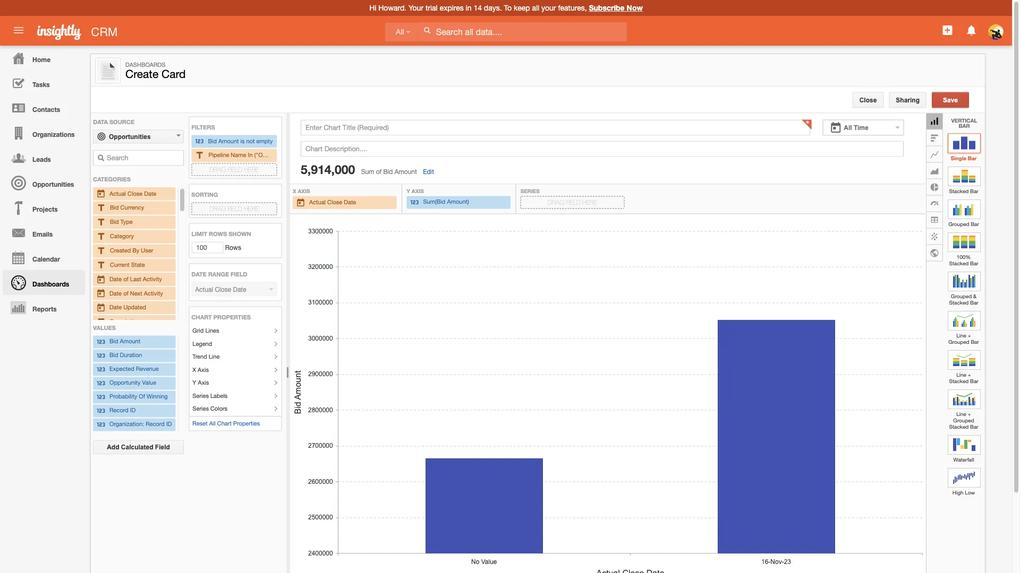Task type: describe. For each thing, give the bounding box(es) containing it.
notifications image
[[965, 24, 978, 37]]

state
[[131, 261, 145, 268]]

save
[[943, 96, 958, 104]]

all for all time
[[844, 124, 852, 131]]

y inside 5,914,000 group
[[407, 188, 410, 194]]

sum(bid amount) link
[[410, 197, 507, 208]]

series colors
[[193, 406, 228, 413]]

is
[[240, 138, 245, 144]]

winning
[[147, 394, 168, 401]]

2 drag field here from the top
[[210, 205, 259, 213]]

reset all chart properties link
[[193, 420, 260, 427]]

bid amount link
[[96, 337, 172, 348]]

crm
[[91, 25, 118, 39]]

of for next
[[123, 290, 128, 297]]

dashboards for dashboards create card
[[125, 61, 165, 68]]

bid inside 5,914,000 group
[[383, 168, 393, 176]]

white image
[[423, 27, 431, 34]]

line + grouped bar
[[949, 333, 979, 345]]

0 vertical spatial rows
[[209, 231, 227, 238]]

close for categories
[[128, 190, 143, 197]]

high
[[953, 490, 964, 496]]

axis down the trend line in the bottom left of the page
[[198, 367, 209, 374]]

bar inside line + stacked bar
[[970, 378, 979, 384]]

currency
[[120, 204, 144, 211]]

1 horizontal spatial chart
[[217, 420, 232, 427]]

line for line + stacked bar
[[957, 372, 967, 378]]

field for series drag field here
[[566, 199, 581, 206]]

bid for bid type
[[110, 218, 119, 225]]

Enter Chart Title (Required) text field
[[301, 120, 810, 136]]

time
[[854, 124, 869, 131]]

pipeline
[[209, 152, 229, 159]]

grouped down stacked bar
[[949, 221, 970, 227]]

add calculated field
[[107, 444, 170, 451]]

howard.
[[379, 3, 407, 12]]

grid lines
[[193, 328, 219, 334]]

contacts link
[[3, 96, 85, 121]]

stacked inside 100% stacked bar
[[949, 260, 969, 267]]

bid type link
[[96, 217, 172, 228]]

features,
[[558, 3, 587, 12]]

date updated link
[[96, 302, 172, 313]]

record id link
[[96, 406, 172, 417]]

opportunity
[[110, 380, 141, 387]]

trial
[[426, 3, 438, 12]]

y inside rows group
[[193, 380, 196, 387]]

record id
[[110, 408, 136, 414]]

opportunity value
[[110, 380, 156, 387]]

waterfall
[[954, 457, 974, 463]]

grouped inside line + grouped stacked bar
[[954, 418, 974, 424]]

subscribe
[[589, 3, 625, 12]]

chart properties
[[191, 314, 251, 321]]

opportunities inside navigation
[[32, 181, 74, 188]]

probability of winning
[[110, 394, 168, 401]]

contacts
[[32, 106, 60, 113]]

bar inside line + grouped bar
[[971, 339, 979, 345]]

close for x axis
[[327, 199, 342, 206]]

axis up the series labels
[[198, 380, 209, 387]]

line inside rows group
[[209, 354, 220, 361]]

field for date range field
[[231, 271, 247, 278]]

date up bid currency link
[[144, 190, 156, 197]]

date of next activity link
[[96, 288, 172, 299]]

in
[[248, 152, 253, 159]]

sharing link
[[889, 92, 927, 108]]

create
[[125, 67, 158, 81]]

dashboards create card
[[125, 61, 186, 81]]

created by user
[[110, 247, 153, 254]]

category
[[110, 233, 134, 240]]

+ for line + grouped bar
[[968, 333, 971, 339]]

vertical
[[952, 117, 978, 124]]

calendar link
[[3, 246, 85, 271]]

date inside 5,914,000 group
[[344, 199, 356, 206]]

x axis inside 5,914,000 group
[[293, 188, 310, 194]]

add
[[107, 444, 119, 451]]

amount for bid amount
[[120, 338, 140, 345]]

card
[[162, 67, 186, 81]]

bid type
[[110, 218, 133, 225]]

id inside organization: record id link
[[166, 421, 172, 428]]

values
[[93, 325, 116, 332]]

expected
[[110, 366, 134, 373]]

organizations link
[[3, 121, 85, 146]]

bid amount
[[110, 338, 140, 345]]

of for bid
[[376, 168, 382, 176]]

expected revenue link
[[96, 365, 172, 375]]

home
[[32, 56, 51, 63]]

in
[[466, 3, 472, 12]]

opportunity value link
[[96, 379, 172, 389]]

1 vertical spatial record
[[146, 421, 165, 428]]

organization: record id link
[[96, 420, 172, 431]]

0 vertical spatial record
[[110, 408, 128, 414]]

line + stacked bar
[[949, 372, 979, 384]]

grouped inside grouped & stacked bar
[[951, 293, 972, 299]]

of for last
[[123, 276, 128, 283]]

calendar
[[32, 256, 60, 263]]

categories
[[93, 176, 131, 183]]

sum(bid
[[423, 199, 446, 206]]

100% stacked bar
[[949, 254, 979, 267]]

low
[[965, 490, 975, 496]]

y axis inside rows group
[[193, 380, 209, 387]]

+ for line + stacked bar
[[968, 372, 971, 378]]

series for colors
[[193, 406, 209, 413]]

description
[[110, 318, 140, 325]]

activity for date of next activity
[[144, 290, 163, 297]]

by
[[132, 247, 139, 254]]

bar inside vertical bar
[[959, 122, 970, 129]]

("opportunity
[[254, 152, 289, 159]]

limit
[[191, 231, 207, 238]]

organization: record id
[[110, 421, 172, 428]]

line for line + grouped stacked bar
[[957, 411, 967, 417]]

drag inside series drag field here
[[548, 199, 564, 206]]

created by user link
[[96, 245, 172, 257]]

revenue
[[136, 366, 159, 373]]

date of next activity
[[110, 290, 163, 297]]

opportunities inside rows group
[[109, 133, 151, 140]]

x inside rows group
[[193, 367, 196, 374]]

1 vertical spatial rows
[[223, 244, 241, 252]]

date for date range field
[[191, 271, 207, 278]]

hi howard. your trial expires in 14 days. to keep all your features, subscribe now
[[369, 3, 643, 12]]

organizations
[[32, 131, 75, 138]]

amount)
[[447, 199, 469, 206]]

date of last activity
[[110, 276, 162, 283]]

here inside series drag field here
[[582, 199, 597, 206]]

labels
[[210, 393, 228, 400]]

navigation containing home
[[0, 46, 85, 320]]

home link
[[3, 46, 85, 71]]

0 horizontal spatial opportunities link
[[3, 171, 85, 196]]

bar right single at the right of page
[[968, 155, 977, 161]]

edit
[[423, 168, 434, 176]]

series for drag
[[521, 188, 540, 194]]

probability of winning link
[[96, 392, 172, 403]]

5,914,000 group
[[290, 112, 990, 574]]



Task type: vqa. For each thing, say whether or not it's contained in the screenshot.
Clampett Oil and Gas, Singapore link
no



Task type: locate. For each thing, give the bounding box(es) containing it.
Search all data.... text field
[[418, 22, 627, 41]]

0 vertical spatial actual
[[110, 190, 126, 197]]

bar inside 100% stacked bar
[[970, 260, 979, 267]]

0 horizontal spatial opportunities
[[32, 181, 74, 188]]

grouped inside line + grouped bar
[[949, 339, 970, 345]]

bid up pipeline
[[208, 138, 217, 144]]

0 vertical spatial all
[[396, 28, 404, 36]]

1 vertical spatial amount
[[395, 168, 417, 176]]

line down line + stacked bar
[[957, 411, 967, 417]]

line
[[957, 333, 967, 339], [209, 354, 220, 361], [957, 372, 967, 378], [957, 411, 967, 417]]

bar up grouped bar
[[970, 188, 979, 194]]

value
[[142, 380, 156, 387]]

of left 'next'
[[123, 290, 128, 297]]

dashboards up reports link
[[32, 281, 69, 288]]

1 + from the top
[[968, 333, 971, 339]]

0 horizontal spatial dashboards
[[32, 281, 69, 288]]

+
[[968, 333, 971, 339], [968, 372, 971, 378], [968, 411, 971, 417]]

2 horizontal spatial amount
[[395, 168, 417, 176]]

1 stacked from the top
[[949, 188, 969, 194]]

0 vertical spatial amount
[[218, 138, 239, 144]]

updated
[[123, 304, 146, 311]]

last
[[130, 276, 141, 283]]

sorting
[[191, 191, 218, 198]]

y axis
[[407, 188, 425, 194], [193, 380, 209, 387]]

opportunities down source
[[109, 133, 151, 140]]

0 vertical spatial properties
[[213, 314, 251, 321]]

date for date of next activity
[[110, 290, 122, 297]]

1 vertical spatial +
[[968, 372, 971, 378]]

1 horizontal spatial dashboards
[[125, 61, 165, 68]]

actual close date link for categories
[[96, 188, 172, 199]]

2 vertical spatial of
[[123, 290, 128, 297]]

0 horizontal spatial x
[[193, 367, 196, 374]]

2 vertical spatial all
[[209, 420, 216, 427]]

0 vertical spatial x
[[293, 188, 296, 194]]

actual close date down 5,914,000
[[309, 199, 356, 206]]

not
[[246, 138, 255, 144]]

date updated
[[110, 304, 146, 311]]

grouped up line + stacked bar
[[949, 339, 970, 345]]

single bar
[[951, 155, 977, 161]]

grouped left &
[[951, 293, 972, 299]]

id down probability of winning link
[[130, 408, 136, 414]]

1 horizontal spatial x
[[293, 188, 296, 194]]

series inside series drag field here
[[521, 188, 540, 194]]

0 vertical spatial dashboards
[[125, 61, 165, 68]]

14
[[474, 3, 482, 12]]

actual down categories
[[110, 190, 126, 197]]

pipeline name in ("opportunity pipeline")
[[209, 152, 316, 159]]

navigation
[[0, 46, 85, 320]]

stacked inside line + grouped stacked bar
[[949, 424, 969, 430]]

x axis down 5,914,000
[[293, 188, 310, 194]]

0 horizontal spatial y axis
[[193, 380, 209, 387]]

reports
[[32, 306, 57, 313]]

chart
[[191, 314, 212, 321], [217, 420, 232, 427]]

actual for x axis
[[309, 199, 326, 206]]

close up the currency
[[128, 190, 143, 197]]

close down 5,914,000
[[327, 199, 342, 206]]

all down howard.
[[396, 28, 404, 36]]

1 vertical spatial activity
[[144, 290, 163, 297]]

edit link
[[423, 168, 434, 176]]

actual close date inside 5,914,000 group
[[309, 199, 356, 206]]

actual for categories
[[110, 190, 126, 197]]

0 horizontal spatial close
[[128, 190, 143, 197]]

amount left "edit"
[[395, 168, 417, 176]]

2 vertical spatial +
[[968, 411, 971, 417]]

close button
[[853, 92, 884, 108]]

x
[[293, 188, 296, 194], [193, 367, 196, 374]]

1 horizontal spatial id
[[166, 421, 172, 428]]

reset all chart properties
[[193, 420, 260, 427]]

bar up 100%
[[971, 221, 979, 227]]

all right "reset"
[[209, 420, 216, 427]]

0 vertical spatial actual close date
[[110, 190, 156, 197]]

0 horizontal spatial actual close date link
[[96, 188, 172, 199]]

sharing
[[896, 96, 920, 104]]

0 vertical spatial id
[[130, 408, 136, 414]]

source
[[109, 119, 134, 125]]

line right trend
[[209, 354, 220, 361]]

drag field here down name
[[210, 166, 259, 173]]

2 horizontal spatial all
[[844, 124, 852, 131]]

bid up expected
[[110, 352, 118, 359]]

stacked inside grouped & stacked bar
[[949, 300, 969, 306]]

your
[[542, 3, 556, 12]]

high low
[[953, 490, 975, 496]]

0 vertical spatial series
[[521, 188, 540, 194]]

all
[[532, 3, 539, 12]]

0 vertical spatial opportunities
[[109, 133, 151, 140]]

y up the series labels
[[193, 380, 196, 387]]

5 stacked from the top
[[949, 424, 969, 430]]

x down the pipeline")
[[293, 188, 296, 194]]

sum(bid amount)
[[423, 199, 469, 206]]

1 horizontal spatial record
[[146, 421, 165, 428]]

activity inside date of last activity link
[[143, 276, 162, 283]]

1 vertical spatial y axis
[[193, 380, 209, 387]]

actual close date link down 5,914,000
[[296, 197, 394, 208]]

empty
[[256, 138, 273, 144]]

actual close date for x axis
[[309, 199, 356, 206]]

drag
[[210, 166, 226, 173], [548, 199, 564, 206], [210, 205, 226, 213]]

amount up duration
[[120, 338, 140, 345]]

1 vertical spatial close
[[128, 190, 143, 197]]

bid amount is not empty
[[208, 138, 273, 144]]

series for labels
[[193, 393, 209, 400]]

id down winning at left
[[166, 421, 172, 428]]

stacked up line + grouped bar
[[949, 300, 969, 306]]

# number field
[[191, 242, 223, 254]]

card image
[[97, 60, 119, 81]]

current state
[[110, 261, 145, 268]]

1 vertical spatial opportunities link
[[3, 171, 85, 196]]

1 horizontal spatial opportunities
[[109, 133, 151, 140]]

amount inside 5,914,000 group
[[395, 168, 417, 176]]

all
[[396, 28, 404, 36], [844, 124, 852, 131], [209, 420, 216, 427]]

opportunities link up the search text box
[[93, 130, 184, 144]]

1 vertical spatial x axis
[[193, 367, 209, 374]]

date for date updated
[[110, 304, 122, 311]]

Chart Description.... text field
[[301, 141, 904, 157]]

+ for line + grouped stacked bar
[[968, 411, 971, 417]]

0 vertical spatial +
[[968, 333, 971, 339]]

legend
[[193, 341, 212, 348]]

grouped & stacked bar
[[949, 293, 979, 306]]

2 vertical spatial series
[[193, 406, 209, 413]]

actual close date link
[[96, 188, 172, 199], [296, 197, 394, 208]]

3 stacked from the top
[[949, 300, 969, 306]]

drag field here up shown
[[210, 205, 259, 213]]

bar inside grouped & stacked bar
[[970, 300, 979, 306]]

bar
[[959, 122, 970, 129], [968, 155, 977, 161], [970, 188, 979, 194], [971, 221, 979, 227], [970, 260, 979, 267], [970, 300, 979, 306], [971, 339, 979, 345], [970, 378, 979, 384], [970, 424, 979, 430]]

date left range
[[191, 271, 207, 278]]

amount
[[218, 138, 239, 144], [395, 168, 417, 176], [120, 338, 140, 345]]

x axis down trend
[[193, 367, 209, 374]]

0 vertical spatial of
[[376, 168, 382, 176]]

stacked up waterfall
[[949, 424, 969, 430]]

actual close date link up the currency
[[96, 188, 172, 199]]

bar inside line + grouped stacked bar
[[970, 424, 979, 430]]

tasks
[[32, 81, 50, 88]]

+ down line + grouped bar
[[968, 372, 971, 378]]

close
[[860, 96, 877, 104], [128, 190, 143, 197], [327, 199, 342, 206]]

1 vertical spatial properties
[[233, 420, 260, 427]]

date
[[144, 190, 156, 197], [344, 199, 356, 206], [191, 271, 207, 278], [110, 276, 122, 283], [110, 290, 122, 297], [110, 304, 122, 311]]

dashboards right card icon
[[125, 61, 165, 68]]

y down sum of bid amount
[[407, 188, 410, 194]]

record
[[110, 408, 128, 414], [146, 421, 165, 428]]

dashboards link
[[3, 271, 85, 295]]

stacked up line + grouped stacked bar
[[949, 378, 969, 384]]

sum of bid amount
[[361, 168, 417, 176]]

bid right the sum
[[383, 168, 393, 176]]

1 horizontal spatial y
[[407, 188, 410, 194]]

x down trend
[[193, 367, 196, 374]]

rows down shown
[[223, 244, 241, 252]]

activity right the last
[[143, 276, 162, 283]]

0 horizontal spatial x axis
[[193, 367, 209, 374]]

actual close date link inside rows group
[[96, 188, 172, 199]]

1 vertical spatial opportunities
[[32, 181, 74, 188]]

date down 5,914,000
[[344, 199, 356, 206]]

opportunities up projects link at the left top
[[32, 181, 74, 188]]

2 horizontal spatial close
[[860, 96, 877, 104]]

stacked down 100%
[[949, 260, 969, 267]]

amount left is
[[218, 138, 239, 144]]

actual close date
[[110, 190, 156, 197], [309, 199, 356, 206]]

all inside 5,914,000 group
[[844, 124, 852, 131]]

bar down 100%
[[970, 260, 979, 267]]

1 horizontal spatial amount
[[218, 138, 239, 144]]

1 horizontal spatial y axis
[[407, 188, 425, 194]]

+ down grouped & stacked bar
[[968, 333, 971, 339]]

stacked inside line + stacked bar
[[949, 378, 969, 384]]

0 vertical spatial opportunities link
[[93, 130, 184, 144]]

date for date of last activity
[[110, 276, 122, 283]]

current
[[110, 261, 130, 268]]

1 horizontal spatial actual close date link
[[296, 197, 394, 208]]

line for line + grouped bar
[[957, 333, 967, 339]]

chart down colors
[[217, 420, 232, 427]]

search image
[[97, 154, 105, 162]]

0 horizontal spatial amount
[[120, 338, 140, 345]]

projects link
[[3, 196, 85, 221]]

y axis inside 5,914,000 group
[[407, 188, 425, 194]]

2 + from the top
[[968, 372, 971, 378]]

lines
[[205, 328, 219, 334]]

1 vertical spatial y
[[193, 380, 196, 387]]

bar down save button
[[959, 122, 970, 129]]

description link
[[96, 317, 172, 328]]

bid left type
[[110, 218, 119, 225]]

0 horizontal spatial actual close date
[[110, 190, 156, 197]]

bid for bid amount is not empty
[[208, 138, 217, 144]]

trend
[[193, 354, 207, 361]]

activity for date of last activity
[[143, 276, 162, 283]]

properties
[[213, 314, 251, 321], [233, 420, 260, 427]]

pipeline name in ("opportunity pipeline") link
[[195, 150, 316, 161]]

single
[[951, 155, 967, 161]]

projects
[[32, 206, 58, 213]]

actual down 5,914,000
[[309, 199, 326, 206]]

date up date updated
[[110, 290, 122, 297]]

activity
[[143, 276, 162, 283], [144, 290, 163, 297]]

1 vertical spatial chart
[[217, 420, 232, 427]]

bar up waterfall
[[970, 424, 979, 430]]

rows group
[[91, 113, 316, 574]]

0 horizontal spatial chart
[[191, 314, 212, 321]]

0 vertical spatial y
[[407, 188, 410, 194]]

actual close date up the currency
[[110, 190, 156, 197]]

3 + from the top
[[968, 411, 971, 417]]

axis down 5,914,000
[[298, 188, 310, 194]]

close inside button
[[860, 96, 877, 104]]

line inside line + grouped bar
[[957, 333, 967, 339]]

Search text field
[[93, 150, 184, 166]]

user
[[141, 247, 153, 254]]

save button
[[932, 92, 969, 108]]

1 vertical spatial series
[[193, 393, 209, 400]]

100%
[[957, 254, 971, 260]]

date down current
[[110, 276, 122, 283]]

0 vertical spatial chart
[[191, 314, 212, 321]]

id inside record id link
[[130, 408, 136, 414]]

chart up grid
[[191, 314, 212, 321]]

of right the sum
[[376, 168, 382, 176]]

dashboards
[[125, 61, 165, 68], [32, 281, 69, 288]]

activity right 'next'
[[144, 290, 163, 297]]

line inside line + grouped stacked bar
[[957, 411, 967, 417]]

actual inside 5,914,000 group
[[309, 199, 326, 206]]

1 horizontal spatial actual
[[309, 199, 326, 206]]

1 horizontal spatial all
[[396, 28, 404, 36]]

amount for bid amount is not empty
[[218, 138, 239, 144]]

close inside 5,914,000 group
[[327, 199, 342, 206]]

dashboards for dashboards
[[32, 281, 69, 288]]

+ inside line + grouped stacked bar
[[968, 411, 971, 417]]

0 horizontal spatial all
[[209, 420, 216, 427]]

y axis up sum(bid
[[407, 188, 425, 194]]

1 vertical spatial x
[[193, 367, 196, 374]]

actual inside rows group
[[110, 190, 126, 197]]

y axis up the series labels
[[193, 380, 209, 387]]

record down record id link
[[146, 421, 165, 428]]

0 vertical spatial y axis
[[407, 188, 425, 194]]

all time link
[[823, 120, 904, 136]]

2 vertical spatial amount
[[120, 338, 140, 345]]

1 horizontal spatial x axis
[[293, 188, 310, 194]]

actual close date inside rows group
[[110, 190, 156, 197]]

1 horizontal spatial actual close date
[[309, 199, 356, 206]]

grouped up waterfall
[[954, 418, 974, 424]]

+ inside line + stacked bar
[[968, 372, 971, 378]]

field inside series drag field here
[[566, 199, 581, 206]]

actual close date link inside 5,914,000 group
[[296, 197, 394, 208]]

bid for bid duration
[[110, 352, 118, 359]]

1 vertical spatial drag field here
[[210, 205, 259, 213]]

rows up # number field
[[209, 231, 227, 238]]

emails link
[[3, 221, 85, 246]]

shown
[[229, 231, 251, 238]]

line down grouped & stacked bar
[[957, 333, 967, 339]]

calculated
[[121, 444, 153, 451]]

1 horizontal spatial opportunities link
[[93, 130, 184, 144]]

0 horizontal spatial y
[[193, 380, 196, 387]]

1 vertical spatial all
[[844, 124, 852, 131]]

+ inside line + grouped bar
[[968, 333, 971, 339]]

1 vertical spatial actual close date
[[309, 199, 356, 206]]

of inside 5,914,000 group
[[376, 168, 382, 176]]

trend line
[[193, 354, 220, 361]]

2 stacked from the top
[[949, 260, 969, 267]]

all inside rows group
[[209, 420, 216, 427]]

0 horizontal spatial record
[[110, 408, 128, 414]]

activity inside date of next activity link
[[144, 290, 163, 297]]

0 vertical spatial x axis
[[293, 188, 310, 194]]

axis up sum(bid
[[412, 188, 424, 194]]

stacked bar
[[949, 188, 979, 194]]

date up 'description'
[[110, 304, 122, 311]]

stacked down single at the right of page
[[949, 188, 969, 194]]

opportunities link down leads
[[3, 171, 85, 196]]

0 horizontal spatial actual
[[110, 190, 126, 197]]

bid for bid currency
[[110, 204, 119, 211]]

record down probability
[[110, 408, 128, 414]]

actual
[[110, 190, 126, 197], [309, 199, 326, 206]]

category link
[[96, 231, 172, 242]]

0 horizontal spatial id
[[130, 408, 136, 414]]

2 vertical spatial close
[[327, 199, 342, 206]]

1 vertical spatial id
[[166, 421, 172, 428]]

close inside rows group
[[128, 190, 143, 197]]

grouped bar
[[949, 221, 979, 227]]

drag field here
[[210, 166, 259, 173], [210, 205, 259, 213]]

1 vertical spatial actual
[[309, 199, 326, 206]]

line down line + grouped bar
[[957, 372, 967, 378]]

add calculated field link
[[93, 441, 184, 455]]

x inside 5,914,000 group
[[293, 188, 296, 194]]

line inside line + stacked bar
[[957, 372, 967, 378]]

bar up line + grouped stacked bar
[[970, 378, 979, 384]]

1 vertical spatial of
[[123, 276, 128, 283]]

x axis inside rows group
[[193, 367, 209, 374]]

bar up line + stacked bar
[[971, 339, 979, 345]]

emails
[[32, 231, 53, 238]]

bar down &
[[970, 300, 979, 306]]

limit rows shown
[[191, 231, 251, 238]]

all for all
[[396, 28, 404, 36]]

0 vertical spatial close
[[860, 96, 877, 104]]

reset
[[193, 420, 208, 427]]

bid for bid amount
[[110, 338, 118, 345]]

bid down values
[[110, 338, 118, 345]]

+ down line + stacked bar
[[968, 411, 971, 417]]

organization:
[[110, 421, 144, 428]]

bid amount is not empty link
[[195, 136, 274, 147]]

field for add calculated field
[[155, 444, 170, 451]]

4 stacked from the top
[[949, 378, 969, 384]]

actual close date for categories
[[110, 190, 156, 197]]

0 vertical spatial activity
[[143, 276, 162, 283]]

1 drag field here from the top
[[210, 166, 259, 173]]

close up all time link
[[860, 96, 877, 104]]

1 vertical spatial dashboards
[[32, 281, 69, 288]]

bid up bid type
[[110, 204, 119, 211]]

type
[[120, 218, 133, 225]]

actual close date link for x axis
[[296, 197, 394, 208]]

of left the last
[[123, 276, 128, 283]]

0 vertical spatial drag field here
[[210, 166, 259, 173]]

all left time on the right top of page
[[844, 124, 852, 131]]

hi
[[369, 3, 376, 12]]

1 horizontal spatial close
[[327, 199, 342, 206]]

dashboards inside navigation
[[32, 281, 69, 288]]

dashboards inside 'dashboards create card'
[[125, 61, 165, 68]]



